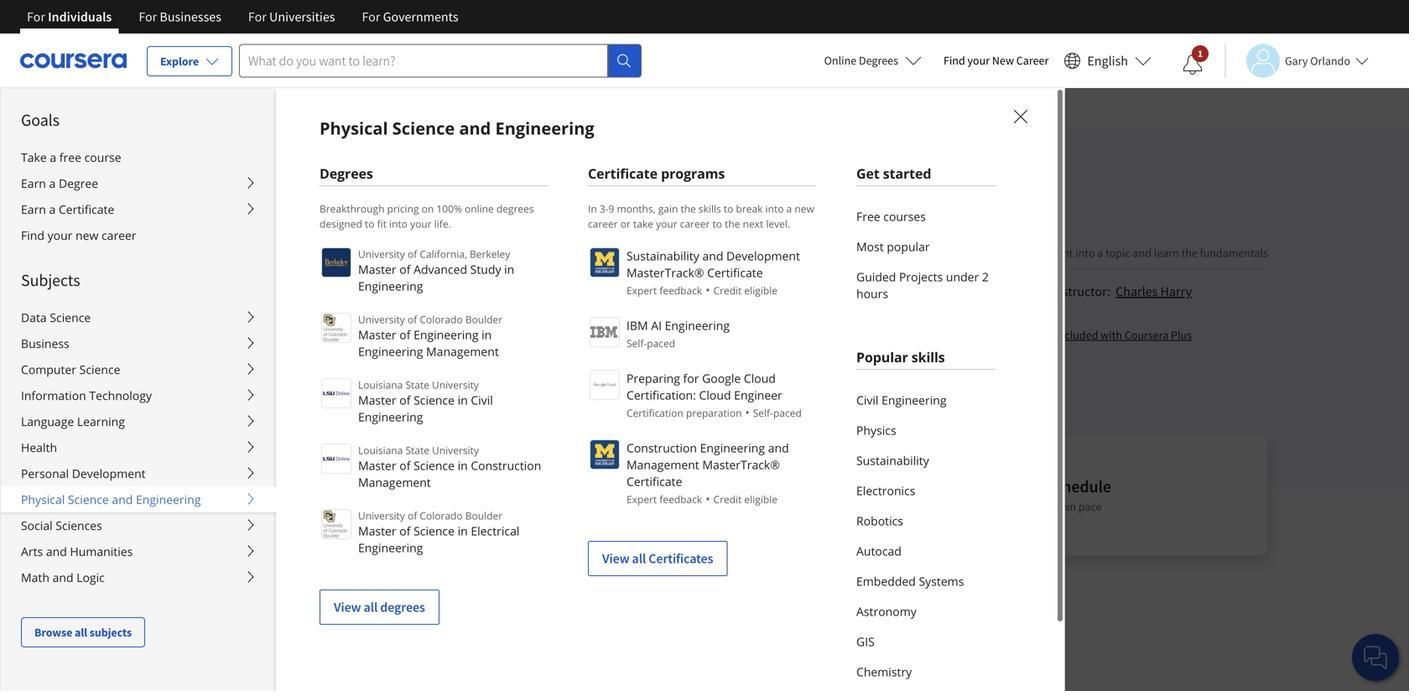 Task type: locate. For each thing, give the bounding box(es) containing it.
0 horizontal spatial the
[[681, 202, 696, 216]]

1 vertical spatial computer science
[[21, 362, 120, 378]]

3 master from the top
[[358, 392, 397, 408]]

1 credit from the top
[[714, 284, 742, 298]]

show notifications image
[[1183, 55, 1204, 75]]

to left the "fit"
[[365, 217, 375, 231]]

your left own
[[1031, 499, 1053, 514]]

a
[[50, 149, 56, 165], [49, 175, 56, 191], [49, 201, 56, 217], [787, 202, 792, 216], [1098, 245, 1104, 261], [792, 499, 798, 514]]

1 horizontal spatial degrees
[[497, 202, 534, 216]]

free up most
[[857, 209, 881, 225]]

hours right 7
[[761, 499, 790, 514]]

2 louisiana from the top
[[358, 444, 403, 457]]

degrees
[[859, 53, 899, 68], [320, 164, 373, 183]]

reviews)
[[330, 499, 371, 514]]

2 vertical spatial all
[[75, 625, 87, 640]]

state for management
[[406, 444, 430, 457]]

1 vertical spatial all
[[364, 599, 378, 616]]

0 vertical spatial skills
[[699, 202, 722, 216]]

earn inside dropdown button
[[21, 175, 46, 191]]

at right learn
[[1019, 499, 1029, 514]]

1 feedback from the top
[[660, 284, 703, 298]]

2 list from the top
[[857, 385, 996, 692]]

3 partnername logo image from the top
[[590, 370, 620, 400]]

1 vertical spatial credit
[[714, 493, 742, 507]]

computer
[[248, 100, 297, 115], [21, 362, 76, 378]]

state down the university of colorado boulder master of engineering in engineering management
[[406, 378, 430, 392]]

degrees up breakthrough
[[320, 164, 373, 183]]

1 vertical spatial louisiana
[[358, 444, 403, 457]]

master up reviews)
[[358, 458, 397, 474]]

to inside breakthrough pricing on 100% online degrees designed to fit into your life.
[[365, 217, 375, 231]]

mastertrack® up approx.
[[703, 457, 780, 473]]

in up 'louisiana state university master of science in construction management'
[[458, 392, 468, 408]]

1 vertical spatial management
[[627, 457, 700, 473]]

university down the university of colorado boulder master of engineering in engineering management
[[432, 378, 479, 392]]

feedback up the 'ai'
[[660, 284, 703, 298]]

breakthrough pricing on 100% online degrees designed to fit into your life.
[[320, 202, 534, 231]]

university for advanced
[[358, 247, 405, 261]]

of left california,
[[408, 247, 417, 261]]

guided projects under 2 hours link
[[857, 262, 996, 309]]

0 vertical spatial state
[[406, 378, 430, 392]]

1 vertical spatial list
[[857, 385, 996, 692]]

201,348 already enrolled
[[141, 390, 281, 407]]

learn
[[989, 499, 1017, 514]]

goals
[[21, 110, 60, 131]]

master inside the university of colorado boulder master of engineering in engineering management
[[358, 327, 397, 343]]

boulder for science
[[466, 509, 503, 523]]

• up ibm ai engineering self-paced
[[706, 282, 710, 298]]

0 horizontal spatial career
[[102, 227, 136, 243]]

physical down "personal"
[[21, 492, 65, 508]]

for left universities
[[248, 8, 267, 25]]

0 horizontal spatial at
[[741, 499, 751, 514]]

certificate up 9
[[588, 164, 658, 183]]

of right aid
[[400, 327, 411, 343]]

computer science
[[248, 100, 337, 115], [21, 362, 120, 378]]

3 for from the left
[[248, 8, 267, 25]]

in 3-9 months, gain the skills to break into a new career or take your career to the next level.
[[588, 202, 815, 231]]

at left 7
[[741, 499, 751, 514]]

partnername logo image down 3-
[[590, 248, 620, 278]]

2 horizontal spatial all
[[632, 551, 646, 567]]

1 vertical spatial feedback
[[660, 493, 703, 507]]

free
[[857, 209, 881, 225], [225, 332, 250, 349]]

for for cybersecurity
[[367, 216, 412, 262]]

find your new career link
[[1, 222, 276, 248]]

partnername logo image left preparing at left bottom
[[590, 370, 620, 400]]

for inside preparing for google cloud certification: cloud engineer certification preparation • self-paced
[[684, 371, 699, 386]]

coursera
[[1125, 328, 1169, 343]]

louisiana down financial aid available
[[358, 378, 403, 392]]

self- down the ibm
[[627, 337, 647, 350]]

google
[[703, 371, 741, 386]]

1 vertical spatial university of colorado boulder logo image
[[321, 509, 352, 540]]

0 vertical spatial all
[[632, 551, 646, 567]]

for for governments
[[362, 8, 381, 25]]

in right "study"
[[505, 261, 515, 277]]

master for master of advanced study in engineering
[[358, 261, 397, 277]]

0 horizontal spatial cloud
[[700, 387, 731, 403]]

1 earn from the top
[[21, 175, 46, 191]]

and down "in 3-9 months, gain the skills to break into a new career or take your career to the next level."
[[703, 248, 724, 264]]

2 at from the left
[[1019, 499, 1029, 514]]

2 horizontal spatial into
[[1076, 245, 1096, 261]]

1 colorado from the top
[[420, 313, 463, 326]]

in inside university of colorado boulder master of science in electrical engineering
[[458, 523, 468, 539]]

construction up previous
[[471, 458, 542, 474]]

0 vertical spatial credit
[[714, 284, 742, 298]]

hours
[[857, 286, 889, 302], [779, 476, 819, 497], [761, 499, 790, 514]]

chat with us image
[[1363, 645, 1390, 671]]

0 horizontal spatial computer science
[[21, 362, 120, 378]]

1 vertical spatial find
[[21, 227, 44, 243]]

physical science and engineering down personal development popup button on the bottom
[[21, 492, 201, 508]]

self- inside preparing for google cloud certification: cloud engineer certification preparation • self-paced
[[753, 406, 774, 420]]

physical up breakthrough
[[320, 117, 388, 140]]

1 horizontal spatial physical
[[320, 117, 388, 140]]

certificate down certification
[[627, 474, 683, 490]]

0 vertical spatial physical
[[320, 117, 388, 140]]

data science button
[[1, 305, 276, 331]]

0 horizontal spatial physical
[[21, 492, 65, 508]]

1 master from the top
[[358, 261, 397, 277]]

new down 'earn a certificate'
[[76, 227, 99, 243]]

degrees inside breakthrough pricing on 100% online degrees designed to fit into your life.
[[497, 202, 534, 216]]

science inside popup button
[[79, 362, 120, 378]]

embedded systems link
[[857, 567, 996, 597]]

0 vertical spatial development
[[727, 248, 801, 264]]

earn a degree
[[21, 175, 98, 191]]

1 vertical spatial into
[[389, 217, 408, 231]]

feedback inside the sustainability and development mastertrack® certificate expert feedback • credit eligible
[[660, 284, 703, 298]]

0 horizontal spatial all
[[75, 625, 87, 640]]

cloud up preparation
[[700, 387, 731, 403]]

engineering inside construction engineering and management mastertrack® certificate expert feedback • credit eligible
[[700, 440, 765, 456]]

earn a degree button
[[1, 170, 276, 196]]

all for degrees
[[364, 599, 378, 616]]

1 horizontal spatial construction
[[627, 440, 697, 456]]

0 vertical spatial sustainability
[[627, 248, 700, 264]]

to up week
[[823, 476, 838, 497]]

for left governments
[[362, 8, 381, 25]]

colorado left previous
[[420, 509, 463, 523]]

0 vertical spatial available
[[349, 276, 399, 293]]

and down personal development popup button on the bottom
[[112, 492, 133, 508]]

eligible down next
[[745, 284, 778, 298]]

master down financial aid available
[[358, 392, 397, 408]]

0 vertical spatial louisiana
[[358, 378, 403, 392]]

for for individuals
[[27, 8, 45, 25]]

astronomy
[[857, 604, 917, 620]]

into inside course gain insight into a topic and learn the fundamentals
[[1076, 245, 1096, 261]]

2 boulder from the top
[[466, 509, 503, 523]]

feedback left weeks
[[660, 493, 703, 507]]

4 master from the top
[[358, 458, 397, 474]]

into right insight
[[1076, 245, 1096, 261]]

certificate up find your new career
[[59, 201, 114, 217]]

the left next
[[725, 217, 741, 231]]

popular skills
[[857, 348, 946, 366]]

free
[[59, 149, 81, 165]]

your down gain
[[656, 217, 678, 231]]

master right university of california, berkeley logo
[[358, 261, 397, 277]]

21
[[758, 476, 775, 497]]

electronics
[[857, 483, 916, 499]]

certificate inside the sustainability and development mastertrack® certificate expert feedback • credit eligible
[[708, 265, 763, 281]]

a left the degree
[[49, 175, 56, 191]]

all inside button
[[75, 625, 87, 640]]

2 expert from the top
[[627, 493, 657, 507]]

construction engineering and management mastertrack® certificate expert feedback • credit eligible
[[627, 440, 789, 507]]

charles
[[1116, 283, 1158, 300]]

personal development
[[21, 466, 146, 482]]

for for universities
[[248, 8, 267, 25]]

1 horizontal spatial paced
[[774, 406, 802, 420]]

and inside course gain insight into a topic and learn the fundamentals
[[1134, 245, 1152, 261]]

list containing free courses
[[857, 201, 996, 309]]

paced down engineer
[[774, 406, 802, 420]]

1 vertical spatial computer
[[21, 362, 76, 378]]

7
[[753, 499, 759, 514]]

your down on
[[410, 217, 432, 231]]

university
[[358, 247, 405, 261], [358, 313, 405, 326], [432, 378, 479, 392], [432, 444, 479, 457], [358, 509, 405, 523]]

designed
[[320, 217, 362, 231]]

0 vertical spatial expert
[[627, 284, 657, 298]]

1 vertical spatial louisiana state university logo image
[[321, 444, 352, 474]]

a down earn a degree
[[49, 201, 56, 217]]

0 horizontal spatial self-
[[627, 337, 647, 350]]

list
[[857, 201, 996, 309], [857, 385, 996, 692]]

2 state from the top
[[406, 444, 430, 457]]

1 vertical spatial free
[[225, 332, 250, 349]]

0 vertical spatial physical science and engineering
[[320, 117, 595, 140]]

self- inside ibm ai engineering self-paced
[[627, 337, 647, 350]]

management down certification
[[627, 457, 700, 473]]

state for engineering
[[406, 378, 430, 392]]

1 horizontal spatial for
[[367, 216, 412, 262]]

berkeley
[[470, 247, 511, 261]]

degrees down university of colorado boulder master of science in electrical engineering
[[380, 599, 425, 616]]

ai
[[651, 318, 662, 334]]

available
[[349, 276, 399, 293], [357, 341, 401, 356]]

a left topic
[[1098, 245, 1104, 261]]

1 expert from the top
[[627, 284, 657, 298]]

louisiana state university master of science in civil engineering
[[358, 378, 493, 425]]

find left new
[[944, 53, 966, 68]]

coursera image
[[20, 47, 127, 74]]

university inside university of colorado boulder master of science in electrical engineering
[[358, 509, 405, 523]]

degrees right online
[[497, 202, 534, 216]]

find down 'earn a certificate'
[[21, 227, 44, 243]]

2 eligible from the top
[[745, 493, 778, 507]]

partnername logo image for preparing
[[590, 370, 620, 400]]

may
[[494, 276, 519, 293]]

mastertrack® up the 'ai'
[[627, 265, 705, 281]]

for for businesses
[[139, 8, 157, 25]]

close image
[[1010, 105, 1031, 127], [1010, 105, 1031, 127]]

career inside explore menu element
[[102, 227, 136, 243]]

science inside 'louisiana state university master of science in construction management'
[[414, 458, 455, 474]]

close image
[[1010, 105, 1031, 127], [1010, 105, 1031, 127], [1010, 105, 1031, 127], [1010, 105, 1031, 127], [1010, 105, 1031, 127], [1010, 105, 1031, 127], [1010, 105, 1031, 127], [1010, 106, 1032, 128]]

for individuals
[[27, 8, 112, 25]]

louisiana for master of science in construction management
[[358, 444, 403, 457]]

new
[[795, 202, 815, 216], [76, 227, 99, 243]]

0 vertical spatial colorado
[[420, 313, 463, 326]]

your inside breakthrough pricing on 100% online degrees designed to fit into your life.
[[410, 217, 432, 231]]

of down some
[[408, 313, 417, 326]]

1 at from the left
[[741, 499, 751, 514]]

most popular link
[[857, 232, 996, 262]]

skills up civil engineering link
[[912, 348, 946, 366]]

1 state from the top
[[406, 378, 430, 392]]

19 languages available
[[275, 276, 399, 293]]

university for engineering
[[358, 313, 405, 326]]

colorado inside the university of colorado boulder master of engineering in engineering management
[[420, 313, 463, 326]]

career down 3-
[[588, 217, 618, 231]]

louisiana inside 'louisiana state university master of science in construction management'
[[358, 444, 403, 457]]

1 vertical spatial physical science and engineering
[[21, 492, 201, 508]]

banner navigation
[[13, 0, 472, 34]]

enroll
[[168, 332, 203, 349]]

2 feedback from the top
[[660, 493, 703, 507]]

skills inside "in 3-9 months, gain the skills to break into a new career or take your career to the next level."
[[699, 202, 722, 216]]

university up the 'financial aid available' button
[[358, 313, 405, 326]]

1 vertical spatial view
[[334, 599, 361, 616]]

university down the "fit"
[[358, 247, 405, 261]]

partnername logo image
[[590, 248, 620, 278], [590, 317, 620, 347], [590, 370, 620, 400], [590, 440, 620, 470]]

into for degrees
[[389, 217, 408, 231]]

recommendations link
[[318, 593, 447, 630]]

a inside dropdown button
[[49, 175, 56, 191]]

physical science and engineering inside dropdown button
[[21, 492, 201, 508]]

expert inside the sustainability and development mastertrack® certificate expert feedback • credit eligible
[[627, 284, 657, 298]]

1 for from the left
[[27, 8, 45, 25]]

1 louisiana from the top
[[358, 378, 403, 392]]

earn
[[21, 175, 46, 191], [21, 201, 46, 217]]

development down next
[[727, 248, 801, 264]]

1 university of colorado boulder logo image from the top
[[321, 313, 352, 343]]

master for master of science in electrical engineering
[[358, 523, 397, 539]]

all inside list
[[364, 599, 378, 616]]

civil up 'louisiana state university master of science in construction management'
[[471, 392, 493, 408]]

1 horizontal spatial into
[[766, 202, 784, 216]]

construction down certification
[[627, 440, 697, 456]]

louisiana inside louisiana state university master of science in civil engineering
[[358, 378, 403, 392]]

0 horizontal spatial new
[[76, 227, 99, 243]]

0 vertical spatial self-
[[627, 337, 647, 350]]

1 vertical spatial expert
[[627, 493, 657, 507]]

master inside university of colorado boulder master of science in electrical engineering
[[358, 523, 397, 539]]

into inside breakthrough pricing on 100% online degrees designed to fit into your life.
[[389, 217, 408, 231]]

construction inside 'louisiana state university master of science in construction management'
[[471, 458, 542, 474]]

sustainability down take
[[627, 248, 700, 264]]

boulder
[[466, 313, 503, 326], [466, 509, 503, 523]]

0 horizontal spatial civil
[[471, 392, 493, 408]]

for for preparing
[[684, 371, 699, 386]]

view all certificates link
[[588, 541, 728, 577]]

degree
[[59, 175, 98, 191]]

1 horizontal spatial degrees
[[859, 53, 899, 68]]

1
[[1198, 47, 1204, 60]]

self- down engineer
[[753, 406, 774, 420]]

partnername logo image left the ibm
[[590, 317, 620, 347]]

available right aid
[[357, 341, 401, 356]]

earn down earn a degree
[[21, 201, 46, 217]]

for left businesses on the top of the page
[[139, 8, 157, 25]]

to inside 'approx. 21 hours to complete 3 weeks at 7 hours a week'
[[823, 476, 838, 497]]

into
[[766, 202, 784, 216], [389, 217, 408, 231], [1076, 245, 1096, 261]]

expert right the necessary
[[627, 493, 657, 507]]

the right gain
[[681, 202, 696, 216]]

computer science inside popup button
[[21, 362, 120, 378]]

for businesses
[[139, 8, 222, 25]]

louisiana up reviews)
[[358, 444, 403, 457]]

degrees inside physical science and engineering 'menu item'
[[320, 164, 373, 183]]

1 vertical spatial physical
[[21, 492, 65, 508]]

1 vertical spatial cloud
[[700, 387, 731, 403]]

master inside university of california, berkeley master of advanced study in engineering
[[358, 261, 397, 277]]

science
[[300, 100, 337, 115], [393, 117, 455, 140], [50, 310, 91, 326], [79, 362, 120, 378], [414, 392, 455, 408], [414, 458, 455, 474], [68, 492, 109, 508], [414, 523, 455, 539]]

already
[[190, 390, 232, 407]]

sustainability inside the sustainability and development mastertrack® certificate expert feedback • credit eligible
[[627, 248, 700, 264]]

1 horizontal spatial view
[[603, 551, 630, 567]]

2 colorado from the top
[[420, 509, 463, 523]]

0 vertical spatial cloud
[[744, 371, 776, 386]]

state
[[406, 378, 430, 392], [406, 444, 430, 457]]

view inside list
[[603, 551, 630, 567]]

humanities
[[70, 544, 133, 560]]

new right break
[[795, 202, 815, 216]]

0 vertical spatial hours
[[857, 286, 889, 302]]

into up level.
[[766, 202, 784, 216]]

expert inside construction engineering and management mastertrack® certificate expert feedback • credit eligible
[[627, 493, 657, 507]]

with
[[1101, 328, 1123, 343]]

2 earn from the top
[[21, 201, 46, 217]]

university of colorado boulder logo image
[[321, 313, 352, 343], [321, 509, 352, 540]]

4 for from the left
[[362, 8, 381, 25]]

0 horizontal spatial sustainability
[[627, 248, 700, 264]]

topic
[[1106, 245, 1131, 261]]

online
[[825, 53, 857, 68]]

for inside enroll for free button
[[205, 332, 222, 349]]

on
[[422, 202, 434, 216]]

physical science and engineering group
[[0, 87, 1410, 692]]

state inside louisiana state university master of science in civil engineering
[[406, 378, 430, 392]]

• inside construction engineering and management mastertrack® certificate expert feedback • credit eligible
[[706, 491, 710, 507]]

management
[[426, 344, 499, 360], [627, 457, 700, 473], [358, 475, 431, 491]]

preparing
[[627, 371, 681, 386]]

2 university of colorado boulder logo image from the top
[[321, 509, 352, 540]]

0 vertical spatial new
[[795, 202, 815, 216]]

plus
[[1172, 328, 1193, 343]]

What do you want to learn? text field
[[239, 44, 608, 78]]

a inside "in 3-9 months, gain the skills to break into a new career or take your career to the next level."
[[787, 202, 792, 216]]

or
[[621, 217, 631, 231]]

development inside the sustainability and development mastertrack® certificate expert feedback • credit eligible
[[727, 248, 801, 264]]

1 partnername logo image from the top
[[590, 248, 620, 278]]

0 vertical spatial paced
[[647, 337, 676, 350]]

state inside 'louisiana state university master of science in construction management'
[[406, 444, 430, 457]]

hours down guided
[[857, 286, 889, 302]]

career down programs on the top of page
[[680, 217, 710, 231]]

master right aid
[[358, 327, 397, 343]]

0 vertical spatial construction
[[627, 440, 697, 456]]

at
[[741, 499, 751, 514], [1019, 499, 1029, 514]]

0 vertical spatial for
[[367, 216, 412, 262]]

0 vertical spatial eligible
[[745, 284, 778, 298]]

• inside the sustainability and development mastertrack® certificate expert feedback • credit eligible
[[706, 282, 710, 298]]

colorado inside university of colorado boulder master of science in electrical engineering
[[420, 509, 463, 523]]

university of california, berkeley master of advanced study in engineering
[[358, 247, 515, 294]]

0 horizontal spatial degrees
[[320, 164, 373, 183]]

development inside popup button
[[72, 466, 146, 482]]

and right arts
[[46, 544, 67, 560]]

0 vertical spatial boulder
[[466, 313, 503, 326]]

boulder down content
[[466, 313, 503, 326]]

for for enroll
[[205, 332, 222, 349]]

1 horizontal spatial self-
[[753, 406, 774, 420]]

1 vertical spatial sustainability
[[857, 453, 930, 469]]

2 louisiana state university logo image from the top
[[321, 444, 352, 474]]

2 civil from the left
[[857, 392, 879, 408]]

2 credit from the top
[[714, 493, 742, 507]]

1 civil from the left
[[471, 392, 493, 408]]

1 horizontal spatial civil
[[857, 392, 879, 408]]

boulder up electrical
[[466, 509, 503, 523]]

2
[[983, 269, 989, 285]]

1 horizontal spatial skills
[[912, 348, 946, 366]]

4 partnername logo image from the top
[[590, 440, 620, 470]]

physical science and engineering menu item
[[275, 87, 1410, 692]]

1 vertical spatial self-
[[753, 406, 774, 420]]

all inside list
[[632, 551, 646, 567]]

of inside 'louisiana state university master of science in construction management'
[[400, 458, 411, 474]]

into inside "in 3-9 months, gain the skills to break into a new career or take your career to the next level."
[[766, 202, 784, 216]]

louisiana state university logo image
[[321, 379, 352, 409], [321, 444, 352, 474]]

engineering inside physical science and engineering dropdown button
[[136, 492, 201, 508]]

colorado for engineering
[[420, 313, 463, 326]]

and inside dropdown button
[[112, 492, 133, 508]]

into for certificate programs
[[766, 202, 784, 216]]

cybersecurity for everyone
[[141, 216, 567, 262]]

governments
[[383, 8, 459, 25]]

2 master from the top
[[358, 327, 397, 343]]

1 horizontal spatial sustainability
[[857, 453, 930, 469]]

certificate
[[588, 164, 658, 183], [59, 201, 114, 217], [708, 265, 763, 281], [627, 474, 683, 490]]

0 vertical spatial earn
[[21, 175, 46, 191]]

2 vertical spatial for
[[684, 371, 699, 386]]

new inside "in 3-9 months, gain the skills to break into a new career or take your career to the next level."
[[795, 202, 815, 216]]

in inside university of california, berkeley master of advanced study in engineering
[[505, 261, 515, 277]]

all for subjects
[[75, 625, 87, 640]]

1 vertical spatial mastertrack®
[[703, 457, 780, 473]]

management up reviews)
[[358, 475, 431, 491]]

1 eligible from the top
[[745, 284, 778, 298]]

0 vertical spatial mastertrack®
[[627, 265, 705, 281]]

1 vertical spatial for
[[205, 332, 222, 349]]

find your new career
[[944, 53, 1049, 68]]

1 vertical spatial state
[[406, 444, 430, 457]]

0 vertical spatial management
[[426, 344, 499, 360]]

1 list from the top
[[857, 201, 996, 309]]

colorado down some
[[420, 313, 463, 326]]

management up louisiana state university master of science in civil engineering
[[426, 344, 499, 360]]

None search field
[[239, 44, 642, 78]]

weeks
[[708, 499, 739, 514]]

the right learn
[[1182, 245, 1198, 261]]

1 vertical spatial colorado
[[420, 509, 463, 523]]

colorado
[[420, 313, 463, 326], [420, 509, 463, 523]]

development
[[727, 248, 801, 264], [72, 466, 146, 482]]

in up no
[[458, 458, 468, 474]]

week
[[800, 499, 826, 514]]

louisiana state university logo image down aid
[[321, 379, 352, 409]]

view all degrees link
[[320, 590, 440, 625]]

2 horizontal spatial for
[[684, 371, 699, 386]]

engineering inside ibm ai engineering self-paced
[[665, 318, 730, 334]]

0 vertical spatial computer
[[248, 100, 297, 115]]

1 horizontal spatial computer science
[[248, 100, 337, 115]]

find inside explore menu element
[[21, 227, 44, 243]]

partnername logo image for ibm
[[590, 317, 620, 347]]

construction inside construction engineering and management mastertrack® certificate expert feedback • credit eligible
[[627, 440, 697, 456]]

a up level.
[[787, 202, 792, 216]]

0 vertical spatial degrees
[[497, 202, 534, 216]]

• down engineer
[[746, 405, 750, 420]]

and right topic
[[1134, 245, 1152, 261]]

view inside list
[[334, 599, 361, 616]]

skills down programs on the top of page
[[699, 202, 722, 216]]

and inside construction engineering and management mastertrack® certificate expert feedback • credit eligible
[[769, 440, 789, 456]]

earn for earn a certificate
[[21, 201, 46, 217]]

free courses
[[857, 209, 927, 225]]

management inside the university of colorado boulder master of engineering in engineering management
[[426, 344, 499, 360]]

state down louisiana state university master of science in civil engineering
[[406, 444, 430, 457]]

1 vertical spatial hours
[[779, 476, 819, 497]]

most popular
[[857, 239, 930, 255]]

0 vertical spatial degrees
[[859, 53, 899, 68]]

partnername logo image for construction
[[590, 440, 620, 470]]

and up 21 at the right
[[769, 440, 789, 456]]

0 horizontal spatial view
[[334, 599, 361, 616]]

list containing civil engineering
[[857, 385, 996, 692]]

university inside university of california, berkeley master of advanced study in engineering
[[358, 247, 405, 261]]

1 vertical spatial construction
[[471, 458, 542, 474]]

0 horizontal spatial find
[[21, 227, 44, 243]]

university up no
[[432, 444, 479, 457]]

in inside the university of colorado boulder master of engineering in engineering management
[[482, 327, 492, 343]]

science inside university of colorado boulder master of science in electrical engineering
[[414, 523, 455, 539]]

0 vertical spatial •
[[706, 282, 710, 298]]

preparation
[[687, 406, 742, 420]]

0 vertical spatial louisiana state university logo image
[[321, 379, 352, 409]]

0 horizontal spatial for
[[205, 332, 222, 349]]

0 horizontal spatial computer
[[21, 362, 76, 378]]

for left individuals
[[27, 8, 45, 25]]

0 horizontal spatial development
[[72, 466, 146, 482]]

online
[[465, 202, 494, 216]]

2 vertical spatial management
[[358, 475, 431, 491]]

5 master from the top
[[358, 523, 397, 539]]

0 vertical spatial free
[[857, 209, 881, 225]]

earn for earn a degree
[[21, 175, 46, 191]]

sustainability link
[[857, 446, 996, 476]]

0 horizontal spatial physical science and engineering
[[21, 492, 201, 508]]

certificate programs
[[588, 164, 725, 183]]

2 partnername logo image from the top
[[590, 317, 620, 347]]

1 louisiana state university logo image from the top
[[321, 379, 352, 409]]

1 vertical spatial development
[[72, 466, 146, 482]]

eligible inside construction engineering and management mastertrack® certificate expert feedback • credit eligible
[[745, 493, 778, 507]]

data
[[21, 310, 47, 326]]

1 horizontal spatial find
[[944, 53, 966, 68]]

earn down take
[[21, 175, 46, 191]]

1 boulder from the top
[[466, 313, 503, 326]]

of down 'louisiana state university master of science in construction management'
[[400, 523, 411, 539]]

2 for from the left
[[139, 8, 157, 25]]

free inside physical science and engineering 'menu item'
[[857, 209, 881, 225]]

electronics link
[[857, 476, 996, 506]]



Task type: vqa. For each thing, say whether or not it's contained in the screenshot.


Task type: describe. For each thing, give the bounding box(es) containing it.
for governments
[[362, 8, 459, 25]]

2 horizontal spatial career
[[680, 217, 710, 231]]

mastertrack® inside the sustainability and development mastertrack® certificate expert feedback • credit eligible
[[627, 265, 705, 281]]

view for view all degrees
[[334, 599, 361, 616]]

certificate inside construction engineering and management mastertrack® certificate expert feedback • credit eligible
[[627, 474, 683, 490]]

information
[[21, 388, 86, 404]]

university inside louisiana state university master of science in civil engineering
[[432, 378, 479, 392]]

robotics link
[[857, 506, 996, 536]]

sustainability for sustainability and development mastertrack® certificate expert feedback • credit eligible
[[627, 248, 700, 264]]

gis link
[[857, 627, 996, 657]]

data science
[[21, 310, 91, 326]]

engineering inside university of colorado boulder master of science in electrical engineering
[[358, 540, 423, 556]]

physical inside 'menu item'
[[320, 117, 388, 140]]

embedded
[[857, 574, 916, 590]]

courses
[[884, 209, 927, 225]]

enroll for free
[[168, 332, 250, 349]]

level.
[[767, 217, 791, 231]]

information technology
[[21, 388, 152, 404]]

hours inside the guided projects under 2 hours
[[857, 286, 889, 302]]

engineering inside louisiana state university master of science in civil engineering
[[358, 409, 423, 425]]

louisiana state university logo image for master of science in construction management
[[321, 444, 352, 474]]

science inside louisiana state university master of science in civil engineering
[[414, 392, 455, 408]]

ibm
[[627, 318, 648, 334]]

engineer
[[734, 387, 783, 403]]

paced inside ibm ai engineering self-paced
[[647, 337, 676, 350]]

advanced
[[414, 261, 468, 277]]

list for skills
[[857, 385, 996, 692]]

gary
[[1286, 53, 1309, 68]]

university inside 'louisiana state university master of science in construction management'
[[432, 444, 479, 457]]

business button
[[1, 331, 276, 357]]

included with coursera plus link
[[1056, 327, 1193, 344]]

civil engineering link
[[857, 385, 996, 415]]

health
[[21, 440, 57, 456]]

online degrees
[[825, 53, 899, 68]]

of inside louisiana state university master of science in civil engineering
[[400, 392, 411, 408]]

engineering inside civil engineering link
[[882, 392, 947, 408]]

physical science and engineering inside 'menu item'
[[320, 117, 595, 140]]

take a free course link
[[1, 144, 276, 170]]

boulder for engineering
[[466, 313, 503, 326]]

your inside "in 3-9 months, gain the skills to break into a new career or take your career to the next level."
[[656, 217, 678, 231]]

louisiana for master of science in civil engineering
[[358, 378, 403, 392]]

schedule
[[1048, 476, 1112, 497]]

in inside 'louisiana state university master of science in construction management'
[[458, 458, 468, 474]]

19 languages available button
[[275, 274, 399, 295]]

to left next
[[713, 217, 723, 231]]

subjects
[[21, 270, 80, 291]]

math
[[21, 570, 49, 586]]

physical inside dropdown button
[[21, 492, 65, 508]]

the inside course gain insight into a topic and learn the fundamentals
[[1182, 245, 1198, 261]]

1 horizontal spatial cloud
[[744, 371, 776, 386]]

career
[[1017, 53, 1049, 68]]

university of colorado boulder master of engineering in engineering management
[[358, 313, 503, 360]]

fundamentals
[[1201, 245, 1269, 261]]

available for financial aid available
[[357, 341, 401, 356]]

for universities
[[248, 8, 335, 25]]

management inside construction engineering and management mastertrack® certificate expert feedback • credit eligible
[[627, 457, 700, 473]]

a inside course gain insight into a topic and learn the fundamentals
[[1098, 245, 1104, 261]]

autocad link
[[857, 536, 996, 567]]

0 vertical spatial computer science
[[248, 100, 337, 115]]

information technology button
[[1, 383, 276, 409]]

all for certificates
[[632, 551, 646, 567]]

not
[[521, 276, 540, 293]]

instructor:
[[1052, 283, 1111, 300]]

paced inside preparing for google cloud certification: cloud engineer certification preparation • self-paced
[[774, 406, 802, 420]]

social
[[21, 518, 53, 534]]

subjects
[[90, 625, 132, 640]]

master for master of engineering in engineering management
[[358, 327, 397, 343]]

credit inside construction engineering and management mastertrack® certificate expert feedback • credit eligible
[[714, 493, 742, 507]]

view all certificates list
[[588, 246, 817, 577]]

at inside "flexible schedule learn at your own pace"
[[1019, 499, 1029, 514]]

gary orlando button
[[1225, 44, 1370, 78]]

2 vertical spatial hours
[[761, 499, 790, 514]]

personal
[[21, 466, 69, 482]]

systems
[[919, 574, 965, 590]]

0 vertical spatial the
[[681, 202, 696, 216]]

businesses
[[160, 8, 222, 25]]

individuals
[[48, 8, 112, 25]]

list for started
[[857, 201, 996, 309]]

in
[[588, 202, 597, 216]]

1 horizontal spatial computer
[[248, 100, 297, 115]]

included
[[1056, 328, 1099, 343]]

a inside popup button
[[49, 201, 56, 217]]

take a free course
[[21, 149, 121, 165]]

included with coursera plus
[[1056, 328, 1193, 343]]

credit inside the sustainability and development mastertrack® certificate expert feedback • credit eligible
[[714, 284, 742, 298]]

social sciences
[[21, 518, 102, 534]]

math and logic
[[21, 570, 105, 586]]

course
[[84, 149, 121, 165]]

sustainability for sustainability
[[857, 453, 930, 469]]

months,
[[617, 202, 656, 216]]

feedback inside construction engineering and management mastertrack® certificate expert feedback • credit eligible
[[660, 493, 703, 507]]

to left break
[[724, 202, 734, 216]]

gain
[[1016, 245, 1038, 261]]

master inside louisiana state university master of science in civil engineering
[[358, 392, 397, 408]]

your inside explore menu element
[[47, 227, 73, 243]]

charles harry link
[[1116, 283, 1193, 300]]

projects
[[900, 269, 944, 285]]

management inside 'louisiana state university master of science in construction management'
[[358, 475, 431, 491]]

at inside 'approx. 21 hours to complete 3 weeks at 7 hours a week'
[[741, 499, 751, 514]]

and inside the sustainability and development mastertrack® certificate expert feedback • credit eligible
[[703, 248, 724, 264]]

view for view all certificates
[[603, 551, 630, 567]]

• inside preparing for google cloud certification: cloud engineer certification preparation • self-paced
[[746, 405, 750, 420]]

civil engineering
[[857, 392, 947, 408]]

degrees inside dropdown button
[[859, 53, 899, 68]]

available for 19 languages available
[[349, 276, 399, 293]]

approx.
[[700, 476, 755, 497]]

new inside explore menu element
[[76, 227, 99, 243]]

engineering inside university of california, berkeley master of advanced study in engineering
[[358, 278, 423, 294]]

1 vertical spatial skills
[[912, 348, 946, 366]]

1 button
[[1170, 44, 1217, 85]]

university of colorado boulder logo image for master of science in electrical engineering
[[321, 509, 352, 540]]

browse all subjects
[[34, 625, 132, 640]]

certificate inside earn a certificate popup button
[[59, 201, 114, 217]]

astronomy link
[[857, 597, 996, 627]]

19
[[275, 276, 288, 293]]

computer inside popup button
[[21, 362, 76, 378]]

languages
[[290, 276, 347, 293]]

and left logic
[[53, 570, 73, 586]]

of left some
[[400, 261, 411, 277]]

free inside button
[[225, 332, 250, 349]]

arts and humanities
[[21, 544, 133, 560]]

eligible inside the sustainability and development mastertrack® certificate expert feedback • credit eligible
[[745, 284, 778, 298]]

master inside 'louisiana state university master of science in construction management'
[[358, 458, 397, 474]]

browse all subjects button
[[21, 618, 145, 648]]

embedded systems
[[857, 574, 965, 590]]

find for find your new career
[[944, 53, 966, 68]]

physics
[[857, 423, 897, 439]]

a left free
[[50, 149, 56, 165]]

language learning button
[[1, 409, 276, 435]]

9
[[609, 202, 615, 216]]

logic
[[77, 570, 105, 586]]

degrees inside list
[[380, 599, 425, 616]]

view all degrees list
[[320, 246, 548, 625]]

of left no
[[408, 509, 417, 523]]

view all certificates
[[603, 551, 714, 567]]

mastertrack® inside construction engineering and management mastertrack® certificate expert feedback • credit eligible
[[703, 457, 780, 473]]

1 horizontal spatial career
[[588, 217, 618, 231]]

explore menu element
[[1, 88, 276, 648]]

201,348
[[141, 390, 188, 407]]

louisiana state university logo image for master of science in civil engineering
[[321, 379, 352, 409]]

financial aid available button
[[291, 341, 401, 356]]

math and logic button
[[1, 565, 276, 591]]

university of colorado boulder logo image for master of engineering in engineering management
[[321, 313, 352, 343]]

physical science and engineering button
[[1, 487, 276, 513]]

under
[[947, 269, 980, 285]]

experience
[[514, 499, 567, 514]]

1 vertical spatial the
[[725, 217, 741, 231]]

your inside "flexible schedule learn at your own pace"
[[1031, 499, 1053, 514]]

partnername logo image for sustainability
[[590, 248, 620, 278]]

university for science
[[358, 509, 405, 523]]

civil inside louisiana state university master of science in civil engineering
[[471, 392, 493, 408]]

enrolled
[[235, 390, 281, 407]]

approx. 21 hours to complete 3 weeks at 7 hours a week
[[700, 476, 908, 514]]

in inside louisiana state university master of science in civil engineering
[[458, 392, 468, 408]]

take
[[21, 149, 47, 165]]

and up online
[[459, 117, 491, 140]]

(1,170
[[298, 499, 328, 514]]

colorado for science
[[420, 509, 463, 523]]

university of california, berkeley logo image
[[321, 248, 352, 278]]

english button
[[1058, 34, 1159, 88]]

breakthrough
[[320, 202, 385, 216]]

find for find your new career
[[21, 227, 44, 243]]

flexible schedule learn at your own pace
[[989, 476, 1112, 514]]

gary orlando
[[1286, 53, 1351, 68]]

your left new
[[968, 53, 990, 68]]

a inside 'approx. 21 hours to complete 3 weeks at 7 hours a week'
[[792, 499, 798, 514]]

cybersecurity
[[141, 216, 359, 262]]

preparing for google cloud certification: cloud engineer certification preparation • self-paced
[[627, 371, 802, 420]]

enroll for free button
[[141, 321, 277, 375]]



